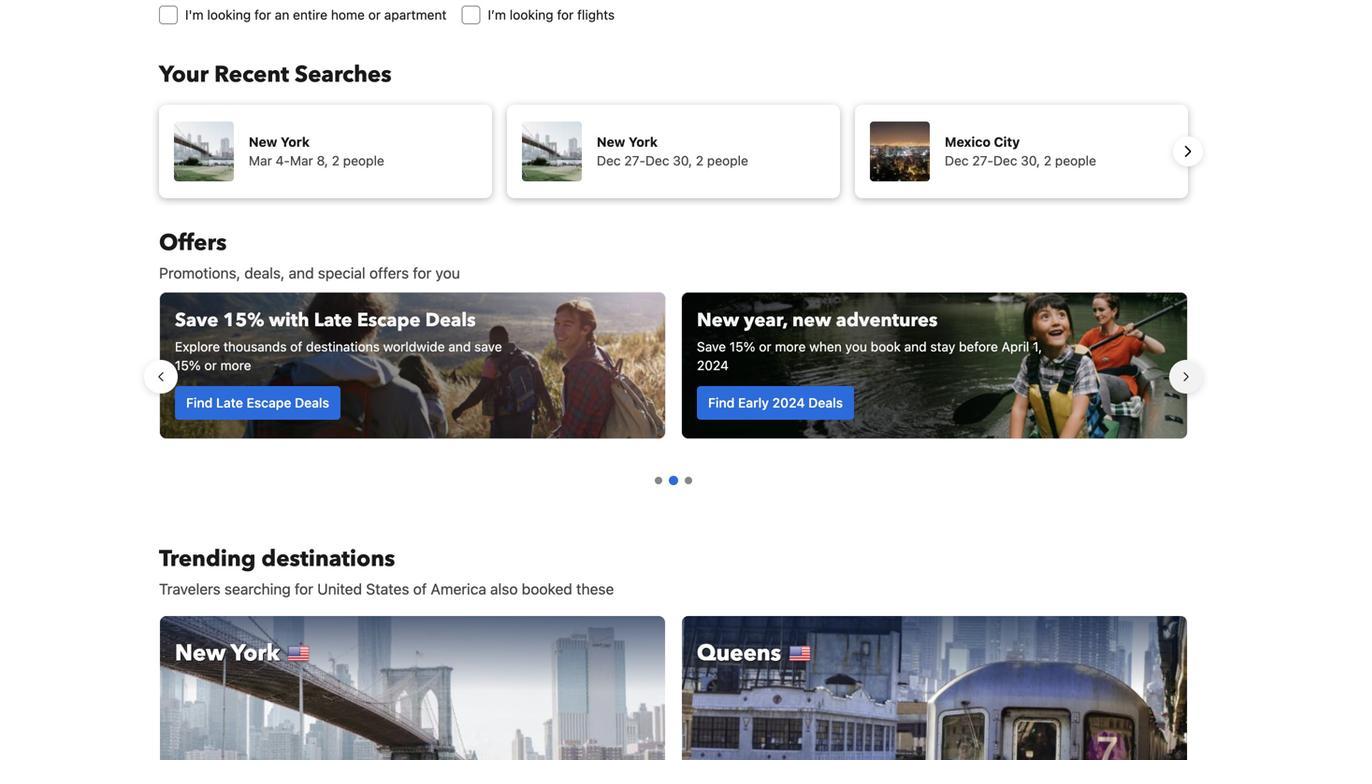 Task type: describe. For each thing, give the bounding box(es) containing it.
looking for i'm
[[510, 7, 553, 22]]

a young girl and woman kayak on a river image
[[682, 293, 1187, 439]]

deals,
[[244, 264, 285, 282]]

find early 2024 deals
[[708, 395, 843, 411]]

2 for new york dec 27-dec 30, 2 people
[[696, 153, 704, 168]]

searches
[[295, 59, 392, 90]]

and for escape
[[448, 339, 471, 355]]

states
[[366, 580, 409, 598]]

for left an
[[254, 7, 271, 22]]

new york
[[175, 638, 280, 669]]

early
[[738, 395, 769, 411]]

of inside save 15% with late escape deals explore thousands of destinations worldwide and save 15% or more
[[290, 339, 302, 355]]

and for save
[[904, 339, 927, 355]]

0 vertical spatial 15%
[[223, 308, 264, 333]]

you inside new year, new adventures save 15% or more when you book and stay before april 1, 2024
[[845, 339, 867, 355]]

with
[[269, 308, 309, 333]]

30, for city
[[1021, 153, 1040, 168]]

i'm looking for flights
[[488, 7, 615, 22]]

united
[[317, 580, 362, 598]]

0 horizontal spatial escape
[[247, 395, 291, 411]]

0 horizontal spatial late
[[216, 395, 243, 411]]

deals inside save 15% with late escape deals explore thousands of destinations worldwide and save 15% or more
[[425, 308, 476, 333]]

destinations inside trending destinations travelers searching for united states of america also booked these
[[261, 544, 395, 575]]

offers
[[159, 228, 227, 259]]

these
[[576, 580, 614, 598]]

york for new york dec 27-dec 30, 2 people
[[629, 134, 658, 150]]

city
[[994, 134, 1020, 150]]

before
[[959, 339, 998, 355]]

new
[[792, 308, 831, 333]]

2 vertical spatial 15%
[[175, 358, 201, 373]]

adventures
[[836, 308, 938, 333]]

worldwide
[[383, 339, 445, 355]]

april
[[1002, 339, 1029, 355]]

more inside save 15% with late escape deals explore thousands of destinations worldwide and save 15% or more
[[220, 358, 251, 373]]

new york mar 4-mar 8, 2 people
[[249, 134, 384, 168]]

recent
[[214, 59, 289, 90]]

1,
[[1033, 339, 1042, 355]]

1 dec from the left
[[597, 153, 621, 168]]

looking for i'm
[[207, 7, 251, 22]]

2 for new york mar 4-mar 8, 2 people
[[332, 153, 340, 168]]

people for mexico city dec 27-dec 30, 2 people
[[1055, 153, 1096, 168]]

save inside save 15% with late escape deals explore thousands of destinations worldwide and save 15% or more
[[175, 308, 218, 333]]

people for new york mar 4-mar 8, 2 people
[[343, 153, 384, 168]]

region containing save 15% with late escape deals
[[144, 284, 1203, 470]]

america
[[431, 580, 486, 598]]

your
[[159, 59, 209, 90]]

an
[[275, 7, 289, 22]]

i'm
[[488, 7, 506, 22]]

for left flights
[[557, 7, 574, 22]]

explore
[[175, 339, 220, 355]]

find late escape deals link
[[175, 386, 340, 420]]

promotions,
[[159, 264, 240, 282]]

new for new year, new adventures save 15% or more when you book and stay before april 1, 2024
[[697, 308, 739, 333]]

york for new york
[[231, 638, 280, 669]]

main content containing offers
[[144, 228, 1203, 761]]

apartment
[[384, 7, 447, 22]]

offers
[[369, 264, 409, 282]]

1 mar from the left
[[249, 153, 272, 168]]

27- for new
[[624, 153, 645, 168]]

trending destinations travelers searching for united states of america also booked these
[[159, 544, 614, 598]]



Task type: vqa. For each thing, say whether or not it's contained in the screenshot.
DEAL
no



Task type: locate. For each thing, give the bounding box(es) containing it.
0 vertical spatial of
[[290, 339, 302, 355]]

15% up thousands
[[223, 308, 264, 333]]

of
[[290, 339, 302, 355], [413, 580, 427, 598]]

escape inside save 15% with late escape deals explore thousands of destinations worldwide and save 15% or more
[[357, 308, 421, 333]]

and
[[289, 264, 314, 282], [448, 339, 471, 355], [904, 339, 927, 355]]

or inside new year, new adventures save 15% or more when you book and stay before april 1, 2024
[[759, 339, 771, 355]]

15% down year,
[[730, 339, 755, 355]]

1 horizontal spatial you
[[845, 339, 867, 355]]

for inside trending destinations travelers searching for united states of america also booked these
[[295, 580, 313, 598]]

of down with
[[290, 339, 302, 355]]

2 inside mexico city dec 27-dec 30, 2 people
[[1044, 153, 1052, 168]]

2 horizontal spatial 2
[[1044, 153, 1052, 168]]

1 horizontal spatial of
[[413, 580, 427, 598]]

or
[[368, 7, 381, 22], [759, 339, 771, 355], [204, 358, 217, 373]]

people for new york dec 27-dec 30, 2 people
[[707, 153, 748, 168]]

1 vertical spatial region
[[144, 284, 1203, 470]]

next image
[[1177, 140, 1199, 163]]

flights
[[577, 7, 615, 22]]

or down explore at the top left
[[204, 358, 217, 373]]

destinations
[[306, 339, 380, 355], [261, 544, 395, 575]]

30, inside new york dec 27-dec 30, 2 people
[[673, 153, 692, 168]]

deals for escape
[[295, 395, 329, 411]]

30, for york
[[673, 153, 692, 168]]

save inside new year, new adventures save 15% or more when you book and stay before april 1, 2024
[[697, 339, 726, 355]]

1 horizontal spatial 15%
[[223, 308, 264, 333]]

group of friends hiking in the mountains on a sunny day image
[[160, 293, 665, 439]]

0 horizontal spatial deals
[[295, 395, 329, 411]]

for right the offers
[[413, 264, 432, 282]]

0 vertical spatial or
[[368, 7, 381, 22]]

1 horizontal spatial late
[[314, 308, 352, 333]]

2 horizontal spatial deals
[[808, 395, 843, 411]]

new york dec 27-dec 30, 2 people
[[597, 134, 748, 168]]

30, inside mexico city dec 27-dec 30, 2 people
[[1021, 153, 1040, 168]]

1 horizontal spatial mar
[[290, 153, 313, 168]]

find early 2024 deals link
[[697, 386, 854, 420]]

1 horizontal spatial find
[[708, 395, 735, 411]]

2 horizontal spatial or
[[759, 339, 771, 355]]

you right the offers
[[435, 264, 460, 282]]

queens link
[[681, 616, 1188, 761]]

1 horizontal spatial 2
[[696, 153, 704, 168]]

looking right i'm on the left top of the page
[[207, 7, 251, 22]]

1 horizontal spatial 27-
[[972, 153, 993, 168]]

mar left 8,
[[290, 153, 313, 168]]

1 find from the left
[[186, 395, 213, 411]]

main content
[[144, 228, 1203, 761]]

1 vertical spatial more
[[220, 358, 251, 373]]

0 vertical spatial save
[[175, 308, 218, 333]]

1 vertical spatial late
[[216, 395, 243, 411]]

stay
[[930, 339, 955, 355]]

2024 up find early 2024 deals
[[697, 358, 729, 373]]

new year, new adventures save 15% or more when you book and stay before april 1, 2024
[[697, 308, 1042, 373]]

1 horizontal spatial more
[[775, 339, 806, 355]]

0 vertical spatial destinations
[[306, 339, 380, 355]]

new for new york mar 4-mar 8, 2 people
[[249, 134, 277, 150]]

0 vertical spatial escape
[[357, 308, 421, 333]]

save up explore at the top left
[[175, 308, 218, 333]]

1 horizontal spatial deals
[[425, 308, 476, 333]]

0 horizontal spatial 27-
[[624, 153, 645, 168]]

mar left 4-
[[249, 153, 272, 168]]

30,
[[673, 153, 692, 168], [1021, 153, 1040, 168]]

27- for mexico
[[972, 153, 993, 168]]

2 dec from the left
[[645, 153, 669, 168]]

1 vertical spatial you
[[845, 339, 867, 355]]

0 vertical spatial 2024
[[697, 358, 729, 373]]

new inside "link"
[[175, 638, 226, 669]]

escape down thousands
[[247, 395, 291, 411]]

people inside new york dec 27-dec 30, 2 people
[[707, 153, 748, 168]]

new for new york
[[175, 638, 226, 669]]

you inside offers promotions, deals, and special offers for you
[[435, 264, 460, 282]]

destinations down with
[[306, 339, 380, 355]]

2024 right early
[[772, 395, 805, 411]]

new inside new york dec 27-dec 30, 2 people
[[597, 134, 625, 150]]

more down new
[[775, 339, 806, 355]]

3 dec from the left
[[945, 153, 969, 168]]

booked
[[522, 580, 572, 598]]

you left book
[[845, 339, 867, 355]]

1 30, from the left
[[673, 153, 692, 168]]

also
[[490, 580, 518, 598]]

1 horizontal spatial 2024
[[772, 395, 805, 411]]

travelers
[[159, 580, 221, 598]]

save
[[175, 308, 218, 333], [697, 339, 726, 355]]

8,
[[317, 153, 328, 168]]

york for new york mar 4-mar 8, 2 people
[[281, 134, 310, 150]]

2 find from the left
[[708, 395, 735, 411]]

15%
[[223, 308, 264, 333], [730, 339, 755, 355], [175, 358, 201, 373]]

late right with
[[314, 308, 352, 333]]

york inside "new york" "link"
[[231, 638, 280, 669]]

destinations up united
[[261, 544, 395, 575]]

2 horizontal spatial and
[[904, 339, 927, 355]]

1 horizontal spatial people
[[707, 153, 748, 168]]

2 for mexico city dec 27-dec 30, 2 people
[[1044, 153, 1052, 168]]

2 vertical spatial or
[[204, 358, 217, 373]]

or down year,
[[759, 339, 771, 355]]

and left save
[[448, 339, 471, 355]]

1 horizontal spatial escape
[[357, 308, 421, 333]]

3 2 from the left
[[1044, 153, 1052, 168]]

escape up worldwide at the top of the page
[[357, 308, 421, 333]]

1 vertical spatial or
[[759, 339, 771, 355]]

book
[[871, 339, 901, 355]]

or for for
[[368, 7, 381, 22]]

i'm
[[185, 7, 204, 22]]

find left early
[[708, 395, 735, 411]]

when
[[809, 339, 842, 355]]

deals down 'when'
[[808, 395, 843, 411]]

0 vertical spatial region
[[144, 97, 1203, 206]]

mar
[[249, 153, 272, 168], [290, 153, 313, 168]]

dec
[[597, 153, 621, 168], [645, 153, 669, 168], [945, 153, 969, 168], [993, 153, 1017, 168]]

2 mar from the left
[[290, 153, 313, 168]]

find late escape deals
[[186, 395, 329, 411]]

of right the states on the bottom left of page
[[413, 580, 427, 598]]

2 looking from the left
[[510, 7, 553, 22]]

2024 inside new year, new adventures save 15% or more when you book and stay before april 1, 2024
[[697, 358, 729, 373]]

or inside save 15% with late escape deals explore thousands of destinations worldwide and save 15% or more
[[204, 358, 217, 373]]

0 horizontal spatial mar
[[249, 153, 272, 168]]

0 vertical spatial more
[[775, 339, 806, 355]]

of inside trending destinations travelers searching for united states of america also booked these
[[413, 580, 427, 598]]

year,
[[744, 308, 788, 333]]

i'm looking for an entire home or apartment
[[185, 7, 447, 22]]

0 horizontal spatial 2
[[332, 153, 340, 168]]

1 2 from the left
[[332, 153, 340, 168]]

4-
[[276, 153, 290, 168]]

new for new york dec 27-dec 30, 2 people
[[597, 134, 625, 150]]

2 horizontal spatial people
[[1055, 153, 1096, 168]]

0 horizontal spatial 15%
[[175, 358, 201, 373]]

looking
[[207, 7, 251, 22], [510, 7, 553, 22]]

2 30, from the left
[[1021, 153, 1040, 168]]

find
[[186, 395, 213, 411], [708, 395, 735, 411]]

people inside mexico city dec 27-dec 30, 2 people
[[1055, 153, 1096, 168]]

0 horizontal spatial find
[[186, 395, 213, 411]]

searching
[[224, 580, 291, 598]]

for inside offers promotions, deals, and special offers for you
[[413, 264, 432, 282]]

0 vertical spatial late
[[314, 308, 352, 333]]

more down thousands
[[220, 358, 251, 373]]

0 horizontal spatial or
[[204, 358, 217, 373]]

new
[[249, 134, 277, 150], [597, 134, 625, 150], [697, 308, 739, 333], [175, 638, 226, 669]]

27- inside mexico city dec 27-dec 30, 2 people
[[972, 153, 993, 168]]

late down thousands
[[216, 395, 243, 411]]

1 vertical spatial 15%
[[730, 339, 755, 355]]

find for save
[[186, 395, 213, 411]]

people
[[343, 153, 384, 168], [707, 153, 748, 168], [1055, 153, 1096, 168]]

2 inside new york mar 4-mar 8, 2 people
[[332, 153, 340, 168]]

27-
[[624, 153, 645, 168], [972, 153, 993, 168]]

1 looking from the left
[[207, 7, 251, 22]]

2 people from the left
[[707, 153, 748, 168]]

and inside new year, new adventures save 15% or more when you book and stay before april 1, 2024
[[904, 339, 927, 355]]

1 vertical spatial 2024
[[772, 395, 805, 411]]

0 horizontal spatial of
[[290, 339, 302, 355]]

deals down save 15% with late escape deals explore thousands of destinations worldwide and save 15% or more
[[295, 395, 329, 411]]

find for new
[[708, 395, 735, 411]]

special
[[318, 264, 365, 282]]

mexico city dec 27-dec 30, 2 people
[[945, 134, 1096, 168]]

1 27- from the left
[[624, 153, 645, 168]]

or right home
[[368, 7, 381, 22]]

for
[[254, 7, 271, 22], [557, 7, 574, 22], [413, 264, 432, 282], [295, 580, 313, 598]]

york
[[281, 134, 310, 150], [629, 134, 658, 150], [231, 638, 280, 669]]

0 horizontal spatial 2024
[[697, 358, 729, 373]]

1 horizontal spatial looking
[[510, 7, 553, 22]]

1 vertical spatial of
[[413, 580, 427, 598]]

2 region from the top
[[144, 284, 1203, 470]]

save 15% with late escape deals explore thousands of destinations worldwide and save 15% or more
[[175, 308, 502, 373]]

trending
[[159, 544, 256, 575]]

york inside new york mar 4-mar 8, 2 people
[[281, 134, 310, 150]]

2 27- from the left
[[972, 153, 993, 168]]

and right the deals,
[[289, 264, 314, 282]]

15% inside new year, new adventures save 15% or more when you book and stay before april 1, 2024
[[730, 339, 755, 355]]

save up find early 2024 deals
[[697, 339, 726, 355]]

thousands
[[223, 339, 287, 355]]

destinations inside save 15% with late escape deals explore thousands of destinations worldwide and save 15% or more
[[306, 339, 380, 355]]

entire
[[293, 7, 327, 22]]

for left united
[[295, 580, 313, 598]]

0 horizontal spatial and
[[289, 264, 314, 282]]

15% down explore at the top left
[[175, 358, 201, 373]]

your recent searches
[[159, 59, 392, 90]]

1 vertical spatial escape
[[247, 395, 291, 411]]

find down explore at the top left
[[186, 395, 213, 411]]

queens
[[697, 638, 781, 669]]

1 vertical spatial destinations
[[261, 544, 395, 575]]

mexico
[[945, 134, 991, 150]]

2 inside new york dec 27-dec 30, 2 people
[[696, 153, 704, 168]]

new inside new york mar 4-mar 8, 2 people
[[249, 134, 277, 150]]

deals up worldwide at the top of the page
[[425, 308, 476, 333]]

escape
[[357, 308, 421, 333], [247, 395, 291, 411]]

4 dec from the left
[[993, 153, 1017, 168]]

1 horizontal spatial 30,
[[1021, 153, 1040, 168]]

save
[[474, 339, 502, 355]]

offers promotions, deals, and special offers for you
[[159, 228, 460, 282]]

1 horizontal spatial or
[[368, 7, 381, 22]]

0 horizontal spatial people
[[343, 153, 384, 168]]

2 horizontal spatial 15%
[[730, 339, 755, 355]]

27- inside new york dec 27-dec 30, 2 people
[[624, 153, 645, 168]]

people inside new york mar 4-mar 8, 2 people
[[343, 153, 384, 168]]

and left stay
[[904, 339, 927, 355]]

3 people from the left
[[1055, 153, 1096, 168]]

deals
[[425, 308, 476, 333], [295, 395, 329, 411], [808, 395, 843, 411]]

0 horizontal spatial 30,
[[673, 153, 692, 168]]

new york link
[[159, 616, 666, 761]]

looking right i'm
[[510, 7, 553, 22]]

you
[[435, 264, 460, 282], [845, 339, 867, 355]]

late inside save 15% with late escape deals explore thousands of destinations worldwide and save 15% or more
[[314, 308, 352, 333]]

1 vertical spatial save
[[697, 339, 726, 355]]

2024
[[697, 358, 729, 373], [772, 395, 805, 411]]

progress bar
[[655, 476, 692, 485]]

0 horizontal spatial looking
[[207, 7, 251, 22]]

2
[[332, 153, 340, 168], [696, 153, 704, 168], [1044, 153, 1052, 168]]

0 horizontal spatial more
[[220, 358, 251, 373]]

region
[[144, 97, 1203, 206], [144, 284, 1203, 470]]

and inside save 15% with late escape deals explore thousands of destinations worldwide and save 15% or more
[[448, 339, 471, 355]]

deals for save
[[808, 395, 843, 411]]

new inside new year, new adventures save 15% or more when you book and stay before april 1, 2024
[[697, 308, 739, 333]]

0 vertical spatial you
[[435, 264, 460, 282]]

1 horizontal spatial and
[[448, 339, 471, 355]]

0 horizontal spatial save
[[175, 308, 218, 333]]

0 horizontal spatial you
[[435, 264, 460, 282]]

and inside offers promotions, deals, and special offers for you
[[289, 264, 314, 282]]

more
[[775, 339, 806, 355], [220, 358, 251, 373]]

1 region from the top
[[144, 97, 1203, 206]]

1 people from the left
[[343, 153, 384, 168]]

2 2 from the left
[[696, 153, 704, 168]]

or for new
[[759, 339, 771, 355]]

region containing new york
[[144, 97, 1203, 206]]

1 horizontal spatial save
[[697, 339, 726, 355]]

york inside new york dec 27-dec 30, 2 people
[[629, 134, 658, 150]]

home
[[331, 7, 365, 22]]

more inside new year, new adventures save 15% or more when you book and stay before april 1, 2024
[[775, 339, 806, 355]]

late
[[314, 308, 352, 333], [216, 395, 243, 411]]



